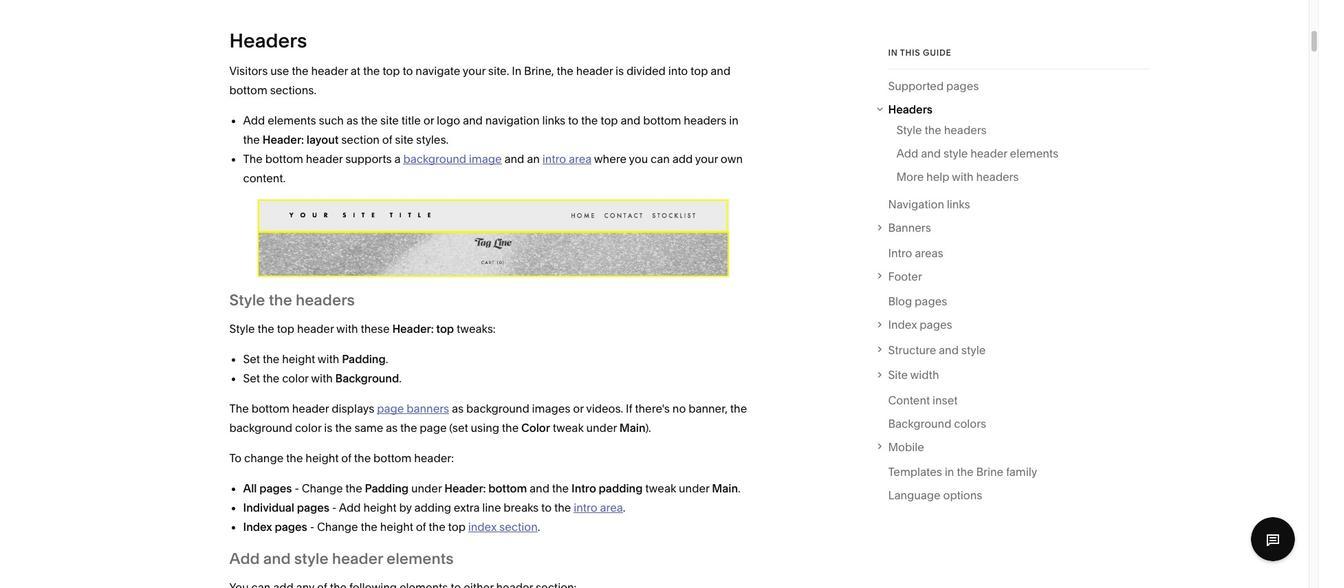 Task type: describe. For each thing, give the bounding box(es) containing it.
breaks
[[504, 501, 539, 514]]

intro inside all pages - change the padding under header: bottom and the intro padding tweak under main . individual pages - add height by adding extra line breaks to the intro area . index pages - change the height of the top index section .
[[572, 481, 596, 495]]

banners link
[[889, 218, 1149, 238]]

(set
[[450, 421, 468, 435]]

background image link
[[403, 152, 502, 166]]

where you can add your own content.
[[243, 152, 743, 185]]

brine,
[[524, 64, 554, 78]]

this
[[901, 47, 921, 58]]

supports
[[346, 152, 392, 166]]

in this guide
[[889, 47, 952, 58]]

width
[[911, 368, 940, 382]]

more
[[897, 170, 924, 184]]

these
[[361, 322, 390, 336]]

you
[[629, 152, 648, 166]]

).
[[646, 421, 651, 435]]

1 vertical spatial change
[[317, 520, 358, 534]]

section inside all pages - change the padding under header: bottom and the intro padding tweak under main . individual pages - add height by adding extra line breaks to the intro area . index pages - change the height of the top index section .
[[500, 520, 538, 534]]

colors
[[955, 417, 987, 431]]

site width button
[[874, 366, 1149, 385]]

footer link
[[889, 267, 1149, 286]]

0 vertical spatial change
[[302, 481, 343, 495]]

your inside visitors use the header at the top to navigate your site. in brine, the header is divided into top and bottom sections.
[[463, 64, 486, 78]]

footer
[[889, 270, 923, 283]]

site.
[[488, 64, 509, 78]]

is inside as background images or videos. if there's no banner, the background color is the same as the page (set using the
[[324, 421, 333, 435]]

blog pages link
[[889, 292, 948, 315]]

headers inside headers link
[[889, 102, 933, 116]]

footer button
[[874, 267, 1149, 286]]

visitors use the header at the top to navigate your site. in brine, the header is divided into top and bottom sections.
[[229, 64, 731, 97]]

to
[[229, 451, 242, 465]]

same
[[355, 421, 383, 435]]

1 vertical spatial background
[[467, 402, 530, 415]]

inset
[[933, 394, 958, 407]]

intro areas link
[[889, 244, 944, 267]]

2 vertical spatial elements
[[387, 550, 454, 568]]

family
[[1007, 465, 1038, 479]]

2 vertical spatial as
[[386, 421, 398, 435]]

own
[[721, 152, 743, 166]]

and down individual
[[263, 550, 291, 568]]

layout
[[307, 133, 339, 147]]

language
[[889, 489, 941, 503]]

bottom down same
[[374, 451, 412, 465]]

bottom inside all pages - change the padding under header: bottom and the intro padding tweak under main . individual pages - add height by adding extra line breaks to the intro area . index pages - change the height of the top index section .
[[489, 481, 527, 495]]

2 horizontal spatial as
[[452, 402, 464, 415]]

navigate
[[416, 64, 461, 78]]

navigation
[[486, 114, 540, 127]]

pages for index
[[920, 318, 953, 332]]

0 horizontal spatial section
[[341, 133, 380, 147]]

structure
[[889, 343, 937, 357]]

more help with headers
[[897, 170, 1019, 184]]

2 horizontal spatial -
[[332, 501, 337, 514]]

a
[[395, 152, 401, 166]]

extra
[[454, 501, 480, 514]]

videos.
[[586, 402, 624, 415]]

options
[[944, 489, 983, 503]]

1 vertical spatial style
[[229, 291, 265, 309]]

1 vertical spatial links
[[947, 198, 971, 212]]

adding
[[415, 501, 451, 514]]

index pages
[[889, 318, 953, 332]]

with right the help
[[952, 170, 974, 184]]

1 horizontal spatial under
[[587, 421, 617, 435]]

elements inside add elements such as the site title or logo and navigation links to the top and bottom headers in the
[[268, 114, 316, 127]]

by
[[399, 501, 412, 514]]

with down "style the top header with these header: top tweaks:"
[[318, 352, 339, 366]]

0 vertical spatial intro
[[889, 246, 913, 260]]

navigation links
[[889, 198, 971, 212]]

and left an
[[505, 152, 525, 166]]

individual
[[243, 501, 294, 514]]

0 horizontal spatial page
[[377, 402, 404, 415]]

top inside add elements such as the site title or logo and navigation links to the top and bottom headers in the
[[601, 114, 618, 127]]

all
[[243, 481, 257, 495]]

0 horizontal spatial under
[[411, 481, 442, 495]]

index inside 'dropdown button'
[[889, 318, 918, 332]]

2 vertical spatial background
[[229, 421, 293, 435]]

and inside visitors use the header at the top to navigate your site. in brine, the header is divided into top and bottom sections.
[[711, 64, 731, 78]]

mobile button
[[874, 438, 1149, 457]]

brine topbottom.png image
[[257, 199, 730, 278]]

supported pages link
[[889, 76, 979, 100]]

as inside add elements such as the site title or logo and navigation links to the top and bottom headers in the
[[347, 114, 358, 127]]

the bottom header displays page banners
[[229, 402, 449, 415]]

with up the bottom header displays page banners
[[311, 371, 333, 385]]

1 horizontal spatial of
[[382, 133, 393, 147]]

guide
[[923, 47, 952, 58]]

1 vertical spatial elements
[[1011, 147, 1059, 161]]

banners
[[889, 221, 932, 235]]

style the top header with these header: top tweaks:
[[229, 322, 496, 336]]

headers up "style the top header with these header: top tweaks:"
[[296, 291, 355, 309]]

add inside all pages - change the padding under header: bottom and the intro padding tweak under main . individual pages - add height by adding extra line breaks to the intro area . index pages - change the height of the top index section .
[[339, 501, 361, 514]]

can
[[651, 152, 670, 166]]

language options link
[[889, 486, 983, 510]]

use
[[271, 64, 289, 78]]

content
[[889, 394, 930, 407]]

area inside all pages - change the padding under header: bottom and the intro padding tweak under main . individual pages - add height by adding extra line breaks to the intro area . index pages - change the height of the top index section .
[[600, 501, 623, 514]]

site width
[[889, 368, 940, 382]]

height left by
[[364, 501, 397, 514]]

height inside set the height with padding . set the color with background .
[[282, 352, 315, 366]]

help
[[927, 170, 950, 184]]

0 horizontal spatial intro
[[543, 152, 566, 166]]

site inside add elements such as the site title or logo and navigation links to the top and bottom headers in the
[[381, 114, 399, 127]]

to inside all pages - change the padding under header: bottom and the intro padding tweak under main . individual pages - add height by adding extra line breaks to the intro area . index pages - change the height of the top index section .
[[542, 501, 552, 514]]

page banners link
[[377, 402, 449, 415]]

0 vertical spatial intro area link
[[543, 152, 592, 166]]

language options
[[889, 489, 983, 503]]

no
[[673, 402, 686, 415]]

color tweak under main ).
[[522, 421, 651, 435]]

1 vertical spatial intro area link
[[574, 501, 623, 514]]

0 horizontal spatial -
[[295, 481, 299, 495]]

2 set from the top
[[243, 371, 260, 385]]

sections.
[[270, 83, 317, 97]]

padding inside all pages - change the padding under header: bottom and the intro padding tweak under main . individual pages - add height by adding extra line breaks to the intro area . index pages - change the height of the top index section .
[[365, 481, 409, 495]]

1 vertical spatial of
[[341, 451, 352, 465]]

background colors
[[889, 417, 987, 431]]

1 horizontal spatial header:
[[392, 322, 434, 336]]

background inside set the height with padding . set the color with background .
[[336, 371, 399, 385]]

color inside as background images or videos. if there's no banner, the background color is the same as the page (set using the
[[295, 421, 322, 435]]

blog
[[889, 295, 913, 309]]

2 horizontal spatial under
[[679, 481, 710, 495]]

navigation
[[889, 198, 945, 212]]

templates in the brine family link
[[889, 463, 1038, 486]]

bottom up the change
[[252, 402, 290, 415]]

divided
[[627, 64, 666, 78]]

blog pages
[[889, 295, 948, 309]]

0 vertical spatial style
[[897, 123, 922, 137]]

height down the bottom header displays page banners
[[306, 451, 339, 465]]

0 horizontal spatial headers
[[229, 29, 307, 52]]

where
[[594, 152, 627, 166]]

tweaks:
[[457, 322, 496, 336]]

content.
[[243, 171, 286, 185]]

or inside add elements such as the site title or logo and navigation links to the top and bottom headers in the
[[424, 114, 434, 127]]

in inside visitors use the header at the top to navigate your site. in brine, the header is divided into top and bottom sections.
[[512, 64, 522, 78]]

add and style header elements link
[[897, 144, 1059, 168]]

color
[[522, 421, 550, 435]]

headers inside add elements such as the site title or logo and navigation links to the top and bottom headers in the
[[684, 114, 727, 127]]

index inside all pages - change the padding under header: bottom and the intro padding tweak under main . individual pages - add height by adding extra line breaks to the intro area . index pages - change the height of the top index section .
[[243, 520, 272, 534]]

0 vertical spatial style the headers
[[897, 123, 987, 137]]

index pages link
[[889, 315, 1149, 335]]

using
[[471, 421, 500, 435]]

the bottom header supports a background image and an intro area
[[243, 152, 592, 166]]

and up the 'you'
[[621, 114, 641, 127]]

in inside add elements such as the site title or logo and navigation links to the top and bottom headers in the
[[729, 114, 739, 127]]

1 horizontal spatial add and style header elements
[[897, 147, 1059, 161]]

site
[[889, 368, 908, 382]]

top up set the height with padding . set the color with background .
[[277, 322, 295, 336]]

content inset
[[889, 394, 958, 407]]

into
[[669, 64, 688, 78]]



Task type: locate. For each thing, give the bounding box(es) containing it.
0 horizontal spatial links
[[542, 114, 566, 127]]

structure and style link
[[889, 341, 1149, 360]]

elements down headers link
[[1011, 147, 1059, 161]]

2 vertical spatial to
[[542, 501, 552, 514]]

and inside structure and style link
[[939, 343, 959, 357]]

0 vertical spatial set
[[243, 352, 260, 366]]

header: left layout
[[263, 133, 304, 147]]

header: up extra
[[445, 481, 486, 495]]

background colors link
[[889, 414, 987, 438]]

1 vertical spatial set
[[243, 371, 260, 385]]

0 vertical spatial color
[[282, 371, 309, 385]]

bottom
[[229, 83, 268, 97], [643, 114, 682, 127], [265, 152, 303, 166], [252, 402, 290, 415], [374, 451, 412, 465], [489, 481, 527, 495]]

1 horizontal spatial page
[[420, 421, 447, 435]]

1 vertical spatial is
[[324, 421, 333, 435]]

elements down sections.
[[268, 114, 316, 127]]

to change the height of the bottom header:
[[229, 451, 454, 465]]

0 vertical spatial as
[[347, 114, 358, 127]]

1 vertical spatial page
[[420, 421, 447, 435]]

0 vertical spatial add and style header elements
[[897, 147, 1059, 161]]

1 vertical spatial color
[[295, 421, 322, 435]]

0 horizontal spatial index
[[243, 520, 272, 534]]

style the headers
[[897, 123, 987, 137], [229, 291, 355, 309]]

templates
[[889, 465, 943, 479]]

style
[[944, 147, 968, 161], [962, 343, 986, 357], [294, 550, 329, 568]]

0 horizontal spatial header:
[[263, 133, 304, 147]]

add
[[243, 114, 265, 127], [897, 147, 919, 161], [339, 501, 361, 514], [229, 550, 260, 568]]

0 horizontal spatial style the headers
[[229, 291, 355, 309]]

section down 'breaks'
[[500, 520, 538, 534]]

1 vertical spatial as
[[452, 402, 464, 415]]

color up the bottom header displays page banners
[[282, 371, 309, 385]]

index down individual
[[243, 520, 272, 534]]

intro left padding
[[572, 481, 596, 495]]

intro inside all pages - change the padding under header: bottom and the intro padding tweak under main . individual pages - add height by adding extra line breaks to the intro area . index pages - change the height of the top index section .
[[574, 501, 598, 514]]

pages up individual
[[260, 481, 292, 495]]

to left navigate
[[403, 64, 413, 78]]

or right title
[[424, 114, 434, 127]]

background down styles.
[[403, 152, 467, 166]]

top left tweaks:
[[437, 322, 454, 336]]

0 vertical spatial tweak
[[553, 421, 584, 435]]

style the headers link
[[897, 121, 987, 144]]

headers up add and style header elements link at right
[[945, 123, 987, 137]]

page inside as background images or videos. if there's no banner, the background color is the same as the page (set using the
[[420, 421, 447, 435]]

the up content.
[[243, 152, 263, 166]]

to right 'breaks'
[[542, 501, 552, 514]]

to right navigation
[[568, 114, 579, 127]]

color inside set the height with padding . set the color with background .
[[282, 371, 309, 385]]

is down the bottom header displays page banners
[[324, 421, 333, 435]]

add down to change the height of the bottom header:
[[339, 501, 361, 514]]

or inside as background images or videos. if there's no banner, the background color is the same as the page (set using the
[[573, 402, 584, 415]]

1 vertical spatial main
[[712, 481, 738, 495]]

0 horizontal spatial in
[[512, 64, 522, 78]]

intro
[[543, 152, 566, 166], [574, 501, 598, 514]]

background up the change
[[229, 421, 293, 435]]

1 vertical spatial site
[[395, 133, 414, 147]]

headers button
[[874, 100, 1149, 119]]

in inside 'link'
[[945, 465, 955, 479]]

is left divided
[[616, 64, 624, 78]]

top up where
[[601, 114, 618, 127]]

is inside visitors use the header at the top to navigate your site. in brine, the header is divided into top and bottom sections.
[[616, 64, 624, 78]]

1 vertical spatial or
[[573, 402, 584, 415]]

in right site.
[[512, 64, 522, 78]]

0 horizontal spatial or
[[424, 114, 434, 127]]

1 vertical spatial -
[[332, 501, 337, 514]]

title
[[402, 114, 421, 127]]

background up displays
[[336, 371, 399, 385]]

padding up by
[[365, 481, 409, 495]]

page down banners at the bottom of page
[[420, 421, 447, 435]]

pages up 'structure and style' at bottom
[[920, 318, 953, 332]]

logo
[[437, 114, 460, 127]]

index section link
[[468, 520, 538, 534]]

0 vertical spatial in
[[729, 114, 739, 127]]

site
[[381, 114, 399, 127], [395, 133, 414, 147]]

1 horizontal spatial as
[[386, 421, 398, 435]]

header:
[[263, 133, 304, 147], [392, 322, 434, 336], [445, 481, 486, 495]]

set
[[243, 352, 260, 366], [243, 371, 260, 385]]

1 horizontal spatial -
[[310, 520, 315, 534]]

style down individual
[[294, 550, 329, 568]]

to inside add elements such as the site title or logo and navigation links to the top and bottom headers in the
[[568, 114, 579, 127]]

pages
[[947, 79, 979, 93], [915, 295, 948, 309], [920, 318, 953, 332], [260, 481, 292, 495], [297, 501, 330, 514], [275, 520, 307, 534]]

1 horizontal spatial section
[[500, 520, 538, 534]]

padding down "style the top header with these header: top tweaks:"
[[342, 352, 386, 366]]

or up color tweak under main ).
[[573, 402, 584, 415]]

0 vertical spatial style
[[944, 147, 968, 161]]

templates in the brine family
[[889, 465, 1038, 479]]

0 vertical spatial or
[[424, 114, 434, 127]]

1 horizontal spatial in
[[889, 47, 898, 58]]

links inside add elements such as the site title or logo and navigation links to the top and bottom headers in the
[[542, 114, 566, 127]]

as background images or videos. if there's no banner, the background color is the same as the page (set using the
[[229, 402, 747, 435]]

if
[[626, 402, 633, 415]]

padding
[[342, 352, 386, 366], [365, 481, 409, 495]]

add elements such as the site title or logo and navigation links to the top and bottom headers in the
[[243, 114, 739, 147]]

0 vertical spatial to
[[403, 64, 413, 78]]

site left title
[[381, 114, 399, 127]]

structure and style
[[889, 343, 986, 357]]

header:
[[414, 451, 454, 465]]

1 horizontal spatial background
[[889, 417, 952, 431]]

tweak inside all pages - change the padding under header: bottom and the intro padding tweak under main . individual pages - add height by adding extra line breaks to the intro area . index pages - change the height of the top index section .
[[646, 481, 677, 495]]

headers up use
[[229, 29, 307, 52]]

elements down adding
[[387, 550, 454, 568]]

0 vertical spatial in
[[889, 47, 898, 58]]

bottom up can
[[643, 114, 682, 127]]

area
[[569, 152, 592, 166], [600, 501, 623, 514]]

0 vertical spatial intro
[[543, 152, 566, 166]]

pages down individual
[[275, 520, 307, 534]]

height down by
[[380, 520, 413, 534]]

1 vertical spatial style
[[962, 343, 986, 357]]

and inside add and style header elements link
[[921, 147, 941, 161]]

and up width
[[939, 343, 959, 357]]

1 horizontal spatial headers
[[889, 102, 933, 116]]

your right add
[[696, 152, 718, 166]]

headers down supported at top
[[889, 102, 933, 116]]

headers link
[[889, 100, 1149, 119]]

0 vertical spatial background
[[336, 371, 399, 385]]

0 horizontal spatial background
[[336, 371, 399, 385]]

intro up footer
[[889, 246, 913, 260]]

0 vertical spatial elements
[[268, 114, 316, 127]]

images
[[532, 402, 571, 415]]

pages inside 'dropdown button'
[[920, 318, 953, 332]]

tweak down images
[[553, 421, 584, 435]]

padding inside set the height with padding . set the color with background .
[[342, 352, 386, 366]]

bottom up content.
[[265, 152, 303, 166]]

add up more
[[897, 147, 919, 161]]

with left these
[[336, 322, 358, 336]]

in up options
[[945, 465, 955, 479]]

section up supports
[[341, 133, 380, 147]]

image
[[469, 152, 502, 166]]

to inside visitors use the header at the top to navigate your site. in brine, the header is divided into top and bottom sections.
[[403, 64, 413, 78]]

bottom inside add elements such as the site title or logo and navigation links to the top and bottom headers in the
[[643, 114, 682, 127]]

top right at
[[383, 64, 400, 78]]

such
[[319, 114, 344, 127]]

2 horizontal spatial elements
[[1011, 147, 1059, 161]]

header: layout section of site styles.
[[263, 133, 449, 147]]

1 vertical spatial intro
[[572, 481, 596, 495]]

banners button
[[874, 218, 1149, 238]]

0 horizontal spatial add and style header elements
[[229, 550, 454, 568]]

add inside add elements such as the site title or logo and navigation links to the top and bottom headers in the
[[243, 114, 265, 127]]

pages for blog
[[915, 295, 948, 309]]

1 vertical spatial in
[[512, 64, 522, 78]]

header
[[311, 64, 348, 78], [576, 64, 613, 78], [971, 147, 1008, 161], [306, 152, 343, 166], [297, 322, 334, 336], [292, 402, 329, 415], [332, 550, 383, 568]]

intro area link right an
[[543, 152, 592, 166]]

1 horizontal spatial elements
[[387, 550, 454, 568]]

visitors
[[229, 64, 268, 78]]

more help with headers link
[[897, 168, 1019, 191]]

0 vertical spatial site
[[381, 114, 399, 127]]

intro right 'breaks'
[[574, 501, 598, 514]]

0 vertical spatial is
[[616, 64, 624, 78]]

0 vertical spatial the
[[243, 152, 263, 166]]

the up to
[[229, 402, 249, 415]]

header: inside all pages - change the padding under header: bottom and the intro padding tweak under main . individual pages - add height by adding extra line breaks to the intro area . index pages - change the height of the top index section .
[[445, 481, 486, 495]]

bottom down visitors
[[229, 83, 268, 97]]

your inside where you can add your own content.
[[696, 152, 718, 166]]

and inside all pages - change the padding under header: bottom and the intro padding tweak under main . individual pages - add height by adding extra line breaks to the intro area . index pages - change the height of the top index section .
[[530, 481, 550, 495]]

or
[[424, 114, 434, 127], [573, 402, 584, 415]]

of down displays
[[341, 451, 352, 465]]

1 horizontal spatial style the headers
[[897, 123, 987, 137]]

intro right an
[[543, 152, 566, 166]]

content inset link
[[889, 391, 958, 414]]

2 vertical spatial style
[[294, 550, 329, 568]]

in
[[729, 114, 739, 127], [945, 465, 955, 479]]

1 vertical spatial section
[[500, 520, 538, 534]]

0 horizontal spatial is
[[324, 421, 333, 435]]

1 vertical spatial tweak
[[646, 481, 677, 495]]

supported pages
[[889, 79, 979, 93]]

and up 'breaks'
[[530, 481, 550, 495]]

with
[[952, 170, 974, 184], [336, 322, 358, 336], [318, 352, 339, 366], [311, 371, 333, 385]]

page
[[377, 402, 404, 415], [420, 421, 447, 435]]

tweak right padding
[[646, 481, 677, 495]]

color down the bottom header displays page banners
[[295, 421, 322, 435]]

intro
[[889, 246, 913, 260], [572, 481, 596, 495]]

0 horizontal spatial main
[[620, 421, 646, 435]]

.
[[386, 352, 388, 366], [399, 371, 402, 385], [738, 481, 741, 495], [623, 501, 626, 514], [538, 520, 540, 534]]

1 vertical spatial the
[[229, 402, 249, 415]]

pages up index pages on the bottom of page
[[915, 295, 948, 309]]

0 horizontal spatial to
[[403, 64, 413, 78]]

1 vertical spatial your
[[696, 152, 718, 166]]

site width link
[[889, 366, 1149, 385]]

1 vertical spatial in
[[945, 465, 955, 479]]

1 horizontal spatial main
[[712, 481, 738, 495]]

the for the bottom header supports a background image and an intro area
[[243, 152, 263, 166]]

add down visitors
[[243, 114, 265, 127]]

of inside all pages - change the padding under header: bottom and the intro padding tweak under main . individual pages - add height by adding extra line breaks to the intro area . index pages - change the height of the top index section .
[[416, 520, 426, 534]]

main inside all pages - change the padding under header: bottom and the intro padding tweak under main . individual pages - add height by adding extra line breaks to the intro area . index pages - change the height of the top index section .
[[712, 481, 738, 495]]

2 horizontal spatial to
[[568, 114, 579, 127]]

is
[[616, 64, 624, 78], [324, 421, 333, 435]]

add down individual
[[229, 550, 260, 568]]

as right same
[[386, 421, 398, 435]]

navigation links link
[[889, 195, 971, 218]]

0 vertical spatial section
[[341, 133, 380, 147]]

bottom inside visitors use the header at the top to navigate your site. in brine, the header is divided into top and bottom sections.
[[229, 83, 268, 97]]

1 set from the top
[[243, 352, 260, 366]]

elements
[[268, 114, 316, 127], [1011, 147, 1059, 161], [387, 550, 454, 568]]

mobile link
[[889, 438, 1149, 457]]

0 horizontal spatial area
[[569, 152, 592, 166]]

links right navigation
[[542, 114, 566, 127]]

your left site.
[[463, 64, 486, 78]]

style up site width dropdown button at the right bottom of page
[[962, 343, 986, 357]]

pages right individual
[[297, 501, 330, 514]]

1 vertical spatial index
[[243, 520, 272, 534]]

styles.
[[416, 133, 449, 147]]

0 vertical spatial background
[[403, 152, 467, 166]]

1 vertical spatial padding
[[365, 481, 409, 495]]

1 horizontal spatial tweak
[[646, 481, 677, 495]]

in
[[889, 47, 898, 58], [512, 64, 522, 78]]

and down style the headers link
[[921, 147, 941, 161]]

pages for all
[[260, 481, 292, 495]]

of up supports
[[382, 133, 393, 147]]

and right "into"
[[711, 64, 731, 78]]

pages for supported
[[947, 79, 979, 93]]

2 horizontal spatial header:
[[445, 481, 486, 495]]

1 horizontal spatial is
[[616, 64, 624, 78]]

height up the bottom header displays page banners
[[282, 352, 315, 366]]

and right logo
[[463, 114, 483, 127]]

as
[[347, 114, 358, 127], [452, 402, 464, 415], [386, 421, 398, 435]]

0 vertical spatial main
[[620, 421, 646, 435]]

top inside all pages - change the padding under header: bottom and the intro padding tweak under main . individual pages - add height by adding extra line breaks to the intro area . index pages - change the height of the top index section .
[[448, 520, 466, 534]]

color
[[282, 371, 309, 385], [295, 421, 322, 435]]

1 vertical spatial style the headers
[[229, 291, 355, 309]]

1 horizontal spatial your
[[696, 152, 718, 166]]

0 vertical spatial area
[[569, 152, 592, 166]]

add and style header elements
[[897, 147, 1059, 161], [229, 550, 454, 568]]

add
[[673, 152, 693, 166]]

supported
[[889, 79, 944, 93]]

2 vertical spatial style
[[229, 322, 255, 336]]

background down content inset link
[[889, 417, 952, 431]]

in left this
[[889, 47, 898, 58]]

in up own
[[729, 114, 739, 127]]

style for structure and style link
[[962, 343, 986, 357]]

padding
[[599, 481, 643, 495]]

style for add and style header elements link at right
[[944, 147, 968, 161]]

tweak
[[553, 421, 584, 435], [646, 481, 677, 495]]

an
[[527, 152, 540, 166]]

header: right these
[[392, 322, 434, 336]]

section
[[341, 133, 380, 147], [500, 520, 538, 534]]

as up the header: layout section of site styles.
[[347, 114, 358, 127]]

headers up add
[[684, 114, 727, 127]]

2 horizontal spatial of
[[416, 520, 426, 534]]

bottom up 'breaks'
[[489, 481, 527, 495]]

0 horizontal spatial intro
[[572, 481, 596, 495]]

site up the a
[[395, 133, 414, 147]]

change
[[302, 481, 343, 495], [317, 520, 358, 534]]

of down adding
[[416, 520, 426, 534]]

area left where
[[569, 152, 592, 166]]

headers
[[229, 29, 307, 52], [889, 102, 933, 116]]

background up using
[[467, 402, 530, 415]]

top right "into"
[[691, 64, 708, 78]]

1 vertical spatial add and style header elements
[[229, 550, 454, 568]]

1 horizontal spatial intro
[[574, 501, 598, 514]]

0 vertical spatial links
[[542, 114, 566, 127]]

index down blog
[[889, 318, 918, 332]]

height
[[282, 352, 315, 366], [306, 451, 339, 465], [364, 501, 397, 514], [380, 520, 413, 534]]

there's
[[635, 402, 670, 415]]

to
[[403, 64, 413, 78], [568, 114, 579, 127], [542, 501, 552, 514]]

2 vertical spatial -
[[310, 520, 315, 534]]

as up (set
[[452, 402, 464, 415]]

style inside dropdown button
[[962, 343, 986, 357]]

pages down guide at the top right of page
[[947, 79, 979, 93]]

1 horizontal spatial in
[[945, 465, 955, 479]]

structure and style button
[[874, 341, 1149, 360]]

index
[[468, 520, 497, 534]]

the
[[292, 64, 309, 78], [363, 64, 380, 78], [557, 64, 574, 78], [361, 114, 378, 127], [581, 114, 598, 127], [925, 123, 942, 137], [243, 133, 260, 147], [269, 291, 292, 309], [258, 322, 274, 336], [263, 352, 280, 366], [263, 371, 280, 385], [731, 402, 747, 415], [335, 421, 352, 435], [401, 421, 417, 435], [502, 421, 519, 435], [286, 451, 303, 465], [354, 451, 371, 465], [957, 465, 974, 479], [346, 481, 362, 495], [552, 481, 569, 495], [555, 501, 571, 514], [361, 520, 378, 534], [429, 520, 446, 534]]

0 horizontal spatial your
[[463, 64, 486, 78]]

banners
[[407, 402, 449, 415]]

0 horizontal spatial of
[[341, 451, 352, 465]]

the for the bottom header displays page banners
[[229, 402, 249, 415]]

page up same
[[377, 402, 404, 415]]

area down padding
[[600, 501, 623, 514]]

headers down add and style header elements link at right
[[977, 170, 1019, 184]]

the inside 'link'
[[957, 465, 974, 479]]

2 vertical spatial header:
[[445, 481, 486, 495]]

intro area link down padding
[[574, 501, 623, 514]]



Task type: vqa. For each thing, say whether or not it's contained in the screenshot.
right Main
yes



